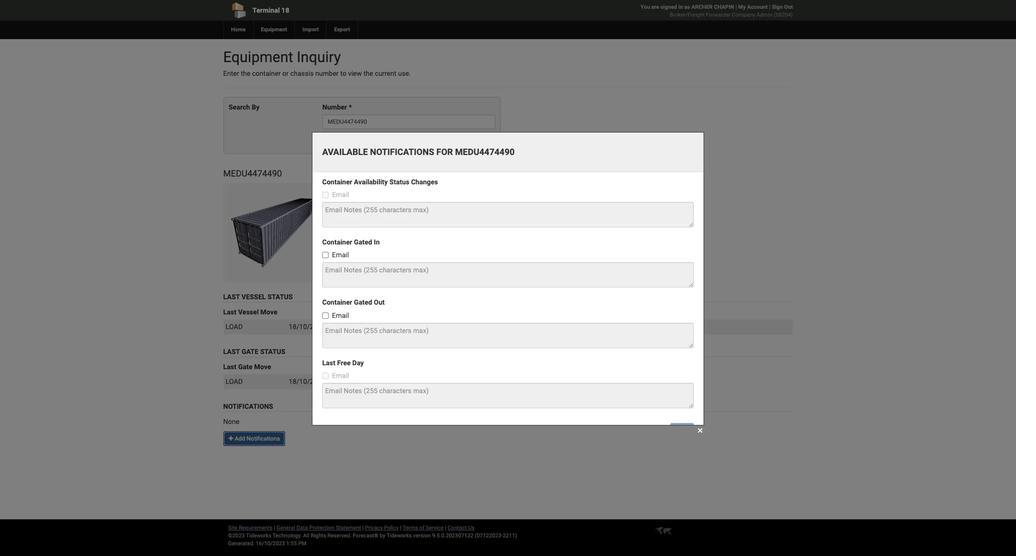 Task type: locate. For each thing, give the bounding box(es) containing it.
0 vertical spatial load
[[226, 323, 243, 331]]

move for last vessel move
[[261, 308, 277, 316]]

signed
[[661, 4, 677, 10]]

1 1:49 from the top
[[327, 323, 340, 331]]

1 horizontal spatial export
[[518, 323, 538, 331]]

last down the last vessel status
[[223, 308, 237, 316]]

0 vertical spatial export
[[334, 26, 350, 33]]

1 vertical spatial equipment
[[223, 48, 293, 66]]

requirements
[[239, 525, 273, 531]]

data
[[297, 525, 308, 531]]

status for last gate status
[[260, 348, 285, 356]]

forecast®
[[353, 533, 378, 539]]

use.
[[398, 69, 411, 77]]

my
[[739, 4, 746, 10]]

1 vertical spatial 1:49
[[327, 378, 340, 385]]

40dh image
[[223, 184, 322, 282]]

chassis
[[290, 69, 314, 77]]

1 horizontal spatial the
[[364, 69, 373, 77]]

inquiry
[[297, 48, 341, 66]]

2 load from the top
[[226, 378, 243, 385]]

service
[[426, 525, 444, 531]]

enter
[[223, 69, 239, 77]]

1 vertical spatial gate
[[238, 363, 253, 371]]

notifications up none
[[223, 402, 273, 410]]

0 vertical spatial equipment
[[261, 26, 287, 33]]

last up last vessel move in the left of the page
[[223, 293, 240, 301]]

move
[[261, 308, 277, 316], [254, 363, 271, 371]]

you are signed in as archer chapin | my account | sign out broker/freight forwarder company admin (58204)
[[641, 4, 793, 18]]

the right enter
[[241, 69, 250, 77]]

gate up last gate move
[[242, 348, 259, 356]]

status
[[268, 293, 293, 301], [260, 348, 285, 356]]

3 last from the top
[[223, 348, 240, 356]]

by
[[252, 103, 260, 111]]

version
[[413, 533, 431, 539]]

last
[[223, 293, 240, 301], [223, 308, 237, 316], [223, 348, 240, 356], [223, 363, 237, 371]]

1 the from the left
[[241, 69, 250, 77]]

status up last vessel move in the left of the page
[[268, 293, 293, 301]]

Number * text field
[[323, 115, 495, 129]]

4 last from the top
[[223, 363, 237, 371]]

1:49 for last gate move
[[327, 378, 340, 385]]

1 vertical spatial move
[[254, 363, 271, 371]]

2 last from the top
[[223, 308, 237, 316]]

equipment
[[261, 26, 287, 33], [223, 48, 293, 66]]

0 vertical spatial gate
[[242, 348, 259, 356]]

1 18/10/2021 from the top
[[289, 323, 325, 331]]

0 vertical spatial 18/10/2021 1:49 am
[[289, 323, 352, 331]]

0 vertical spatial 1:49
[[327, 323, 340, 331]]

vessel
[[242, 293, 266, 301], [238, 308, 259, 316]]

load down last vessel move in the left of the page
[[226, 323, 243, 331]]

status for last vessel status
[[268, 293, 293, 301]]

2211)
[[503, 533, 517, 539]]

2 1:49 from the top
[[327, 378, 340, 385]]

1 vertical spatial notifications
[[247, 435, 280, 442]]

protection
[[309, 525, 335, 531]]

home link
[[223, 21, 253, 39]]

move down the last vessel status
[[261, 308, 277, 316]]

the right the view
[[364, 69, 373, 77]]

1 vertical spatial load
[[226, 378, 243, 385]]

equipment up container
[[223, 48, 293, 66]]

vessel for status
[[242, 293, 266, 301]]

equipment inside equipment inquiry enter the container or chassis number to view the current use.
[[223, 48, 293, 66]]

cube
[[432, 194, 449, 202]]

1 vertical spatial status
[[260, 348, 285, 356]]

1 am from the top
[[342, 323, 352, 331]]

status up last gate move
[[260, 348, 285, 356]]

| left general on the bottom left of the page
[[274, 525, 275, 531]]

0 vertical spatial vessel
[[242, 293, 266, 301]]

18/10/2021 1:49 am for last gate move
[[289, 378, 352, 385]]

vessel down the last vessel status
[[238, 308, 259, 316]]

statement
[[336, 525, 361, 531]]

number
[[315, 69, 339, 77]]

number *
[[323, 103, 352, 111]]

in
[[679, 4, 683, 10]]

privacy policy link
[[365, 525, 399, 531]]

view
[[348, 69, 362, 77]]

equipment for equipment
[[261, 26, 287, 33]]

export
[[334, 26, 350, 33], [518, 323, 538, 331]]

1 last from the top
[[223, 293, 240, 301]]

equipment link
[[253, 21, 295, 39]]

notifications right add
[[247, 435, 280, 442]]

last vessel move
[[223, 308, 277, 316]]

export link
[[326, 21, 358, 39]]

move down last gate status
[[254, 363, 271, 371]]

1 vertical spatial am
[[342, 378, 352, 385]]

load down last gate move
[[226, 378, 243, 385]]

gate down last gate status
[[238, 363, 253, 371]]

0 horizontal spatial the
[[241, 69, 250, 77]]

1 vertical spatial 18/10/2021 1:49 am
[[289, 378, 352, 385]]

notifications
[[223, 402, 273, 410], [247, 435, 280, 442]]

forwarder
[[706, 12, 731, 18]]

status:
[[369, 214, 391, 222]]

gate for move
[[238, 363, 253, 371]]

am
[[342, 323, 352, 331], [342, 378, 352, 385]]

sign out link
[[772, 4, 793, 10]]

0 vertical spatial 18/10/2021
[[289, 323, 325, 331]]

| up "tideworks"
[[400, 525, 402, 531]]

(40dh)
[[504, 194, 526, 202]]

1 vertical spatial 18/10/2021
[[289, 378, 325, 385]]

1 vertical spatial vessel
[[238, 308, 259, 316]]

|
[[736, 4, 737, 10], [769, 4, 771, 10], [274, 525, 275, 531], [362, 525, 364, 531], [400, 525, 402, 531], [445, 525, 446, 531]]

1 load from the top
[[226, 323, 243, 331]]

2 18/10/2021 1:49 am from the top
[[289, 378, 352, 385]]

equipment down terminal 18
[[261, 26, 287, 33]]

the
[[241, 69, 250, 77], [364, 69, 373, 77]]

0 vertical spatial am
[[342, 323, 352, 331]]

18/10/2021 for last gate move
[[289, 378, 325, 385]]

add notifications
[[233, 435, 280, 442]]

last for last vessel status
[[223, 293, 240, 301]]

0 vertical spatial status
[[268, 293, 293, 301]]

empty
[[392, 214, 412, 222]]

load
[[226, 323, 243, 331], [226, 378, 243, 385]]

last down last gate status
[[223, 363, 237, 371]]

18
[[282, 6, 289, 14]]

(58204)
[[774, 12, 793, 18]]

2 am from the top
[[342, 378, 352, 385]]

load for gate
[[226, 378, 243, 385]]

last for last vessel move
[[223, 308, 237, 316]]

16/10/2023
[[256, 540, 285, 547]]

| left sign
[[769, 4, 771, 10]]

general data protection statement link
[[277, 525, 361, 531]]

container
[[465, 194, 503, 202]]

terminal 18
[[253, 6, 289, 14]]

you
[[641, 4, 650, 10]]

2 18/10/2021 from the top
[[289, 378, 325, 385]]

gate
[[242, 348, 259, 356], [238, 363, 253, 371]]

0 vertical spatial move
[[261, 308, 277, 316]]

last up last gate move
[[223, 348, 240, 356]]

location:
[[369, 224, 398, 231]]

size/type:
[[369, 194, 401, 202]]

vessel up last vessel move in the left of the page
[[242, 293, 266, 301]]

1 18/10/2021 1:49 am from the top
[[289, 323, 352, 331]]



Task type: describe. For each thing, give the bounding box(es) containing it.
by
[[380, 533, 385, 539]]

move for last gate move
[[254, 363, 271, 371]]

load for vessel
[[226, 323, 243, 331]]

none
[[223, 418, 239, 425]]

©2023 tideworks
[[228, 533, 271, 539]]

1:49 for last vessel move
[[327, 323, 340, 331]]

contact us link
[[448, 525, 475, 531]]

policy
[[384, 525, 399, 531]]

container
[[252, 69, 281, 77]]

us
[[468, 525, 475, 531]]

sign
[[772, 4, 783, 10]]

lines
[[439, 184, 457, 192]]

generated:
[[228, 540, 255, 547]]

line:
[[369, 184, 384, 192]]

notifications inside add notifications button
[[247, 435, 280, 442]]

import
[[302, 26, 319, 33]]

vessel for move
[[238, 308, 259, 316]]

search by
[[229, 103, 260, 111]]

of
[[420, 525, 425, 531]]

equipment inquiry enter the container or chassis number to view the current use.
[[223, 48, 411, 77]]

last gate move
[[223, 363, 271, 371]]

am for last gate move
[[342, 378, 352, 385]]

18/10/2021 1:49 am for last vessel move
[[289, 323, 352, 331]]

or
[[282, 69, 289, 77]]

rights
[[311, 533, 326, 539]]

import link
[[295, 21, 326, 39]]

| up 9.5.0.202307122
[[445, 525, 446, 531]]

(07122023-
[[475, 533, 503, 539]]

chapin
[[714, 4, 734, 10]]

site
[[228, 525, 237, 531]]

search
[[229, 103, 250, 111]]

tideworks
[[387, 533, 412, 539]]

| left my
[[736, 4, 737, 10]]

add
[[235, 435, 245, 442]]

high
[[414, 194, 430, 202]]

2 the from the left
[[364, 69, 373, 77]]

last vessel status
[[223, 293, 293, 301]]

last for last gate status
[[223, 348, 240, 356]]

admin
[[757, 12, 773, 18]]

40'
[[403, 194, 412, 202]]

are
[[652, 4, 659, 10]]

current
[[375, 69, 397, 77]]

line: mediteranean lines size/type: 40' high cube dry container (40dh) category: status: empty location: v 0381284 gross weight:
[[369, 184, 526, 241]]

1 vertical spatial export
[[518, 323, 538, 331]]

broker/freight
[[670, 12, 705, 18]]

0 vertical spatial notifications
[[223, 402, 273, 410]]

18/10/2021 for last vessel move
[[289, 323, 325, 331]]

mscmont/138r
[[372, 323, 425, 331]]

1:55
[[286, 540, 297, 547]]

pm
[[298, 540, 307, 547]]

gate for status
[[242, 348, 259, 356]]

*
[[349, 103, 352, 111]]

as
[[685, 4, 690, 10]]

last gate status
[[223, 348, 285, 356]]

all
[[303, 533, 309, 539]]

dry
[[450, 194, 463, 202]]

account
[[747, 4, 768, 10]]

general
[[277, 525, 295, 531]]

medu4474490
[[223, 168, 282, 179]]

out
[[784, 4, 793, 10]]

gross
[[369, 233, 387, 241]]

equipment for equipment inquiry enter the container or chassis number to view the current use.
[[223, 48, 293, 66]]

plus image
[[229, 436, 233, 442]]

home
[[231, 26, 246, 33]]

site requirements | general data protection statement | privacy policy | terms of service | contact us ©2023 tideworks technology. all rights reserved. forecast® by tideworks version 9.5.0.202307122 (07122023-2211) generated: 16/10/2023 1:55 pm
[[228, 525, 517, 547]]

| up forecast®
[[362, 525, 364, 531]]

to
[[340, 69, 347, 77]]

reserved.
[[328, 533, 352, 539]]

weight:
[[389, 233, 412, 241]]

my account link
[[739, 4, 768, 10]]

add notifications button
[[223, 431, 285, 446]]

privacy
[[365, 525, 383, 531]]

contact
[[448, 525, 467, 531]]

v
[[399, 224, 404, 231]]

archer
[[692, 4, 713, 10]]

site requirements link
[[228, 525, 273, 531]]

mediteranean
[[386, 184, 437, 192]]

last for last gate move
[[223, 363, 237, 371]]

number
[[323, 103, 347, 111]]

0 horizontal spatial export
[[334, 26, 350, 33]]

am for last vessel move
[[342, 323, 352, 331]]

0381284
[[405, 224, 433, 231]]

technology.
[[273, 533, 302, 539]]

category:
[[369, 204, 398, 212]]

terminal 18 link
[[223, 0, 452, 21]]

terminal
[[253, 6, 280, 14]]

add notifications link
[[223, 431, 285, 446]]

terms of service link
[[403, 525, 444, 531]]

full
[[664, 323, 675, 331]]

9.5.0.202307122
[[432, 533, 474, 539]]



Task type: vqa. For each thing, say whether or not it's contained in the screenshot.
ETD text box
no



